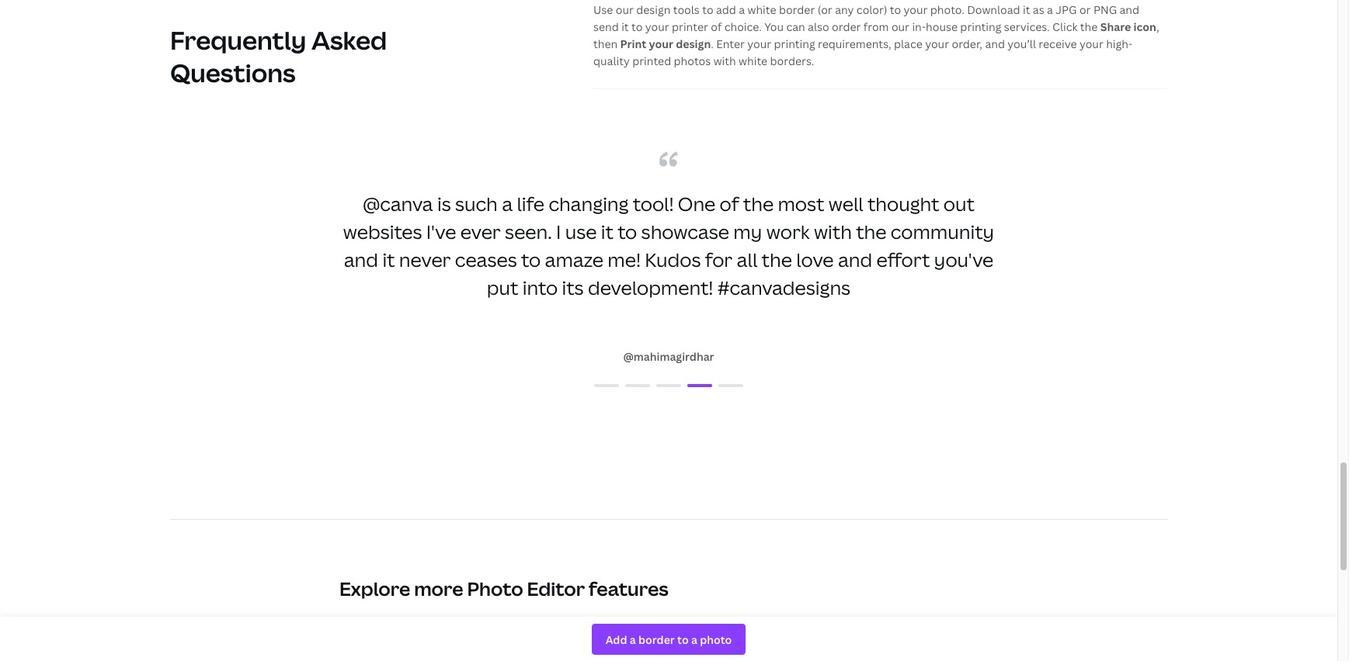 Task type: vqa. For each thing, say whether or not it's contained in the screenshot.
WITH
yes



Task type: describe. For each thing, give the bounding box(es) containing it.
image inside text to image link
[[774, 625, 805, 639]]

work
[[766, 219, 810, 245]]

in-
[[912, 19, 926, 34]]

such
[[455, 191, 498, 217]]

most
[[778, 191, 824, 217]]

to up me!
[[618, 219, 637, 245]]

quality
[[593, 54, 630, 68]]

tool!
[[633, 191, 674, 217]]

@navneet4 image
[[594, 384, 619, 388]]

use
[[593, 2, 613, 17]]

your up print your design
[[645, 19, 669, 34]]

text to image
[[736, 625, 805, 639]]

to up print
[[631, 19, 643, 34]]

the up #canvadesigns
[[762, 247, 792, 273]]

white inside . enter your printing requirements, place your order, and you'll receive your high- quality printed photos with white borders.
[[739, 54, 768, 68]]

select a quotation tab list
[[343, 377, 995, 395]]

image for combine image
[[577, 625, 608, 639]]

@igchef_andrewb image
[[656, 384, 681, 388]]

ceases
[[455, 247, 517, 273]]

amaze
[[545, 247, 604, 273]]

of inside use our design tools to add a white border (or any color) to your photo. download it as a jpg or png and send it to your printer of choice. you can also order from our in-house printing services. click the
[[711, 19, 722, 34]]

(or
[[818, 2, 832, 17]]

@mahimagirdhar image
[[687, 384, 712, 388]]

png
[[1094, 2, 1117, 17]]

its
[[562, 275, 584, 301]]

also
[[808, 19, 829, 34]]

it right 'use'
[[601, 219, 613, 245]]

out
[[944, 191, 975, 217]]

photos
[[674, 54, 711, 68]]

asked
[[311, 23, 387, 57]]

for
[[705, 247, 733, 273]]

well
[[829, 191, 863, 217]]

photo.
[[930, 2, 965, 17]]

. enter your printing requirements, place your order, and you'll receive your high- quality printed photos with white borders.
[[593, 37, 1133, 68]]

2 horizontal spatial a
[[1047, 2, 1053, 17]]

me!
[[608, 247, 641, 273]]

questions
[[170, 56, 296, 89]]

can
[[786, 19, 805, 34]]

effort
[[877, 247, 930, 273]]

printing inside use our design tools to add a white border (or any color) to your photo. download it as a jpg or png and send it to your printer of choice. you can also order from our in-house printing services. click the
[[960, 19, 1002, 34]]

a inside "@canva is such a life changing tool! one of the most well thought out websites i've ever seen. i use it to showcase my work with the community and it never ceases to amaze me! kudos for all the love and effort you've put into its development! #canvadesigns"
[[502, 191, 513, 217]]

@canva is such a life changing tool! one of the most well thought out websites i've ever seen. i use it to showcase my work with the community and it never ceases to amaze me! kudos for all the love and effort you've put into its development! #canvadesigns
[[343, 191, 994, 301]]

explore
[[339, 576, 410, 602]]

you'll
[[1008, 37, 1036, 51]]

websites
[[343, 219, 422, 245]]

community
[[891, 219, 994, 245]]

use
[[565, 219, 597, 245]]

your down house at top
[[925, 37, 949, 51]]

development!
[[588, 275, 713, 301]]

combine image
[[527, 625, 608, 639]]

print your design
[[620, 37, 711, 51]]

life
[[517, 191, 545, 217]]

printing inside . enter your printing requirements, place your order, and you'll receive your high- quality printed photos with white borders.
[[774, 37, 815, 51]]

0 vertical spatial our
[[616, 2, 634, 17]]

white inside use our design tools to add a white border (or any color) to your photo. download it as a jpg or png and send it to your printer of choice. you can also order from our in-house printing services. click the
[[748, 2, 776, 17]]

design for our
[[636, 2, 671, 17]]

enter
[[716, 37, 745, 51]]

any
[[835, 2, 854, 17]]

never
[[399, 247, 451, 273]]

,
[[1156, 19, 1159, 34]]

features
[[589, 576, 669, 602]]

use our design tools to add a white border (or any color) to your photo. download it as a jpg or png and send it to your printer of choice. you can also order from our in-house printing services. click the
[[593, 2, 1139, 34]]

photo
[[467, 576, 523, 602]]

i
[[556, 219, 561, 245]]

to right text
[[760, 625, 771, 639]]

the down well
[[856, 219, 887, 245]]

house
[[926, 19, 958, 34]]

my
[[733, 219, 762, 245]]

@mahimagirdhar
[[623, 350, 714, 364]]

place
[[894, 37, 923, 51]]

print
[[620, 37, 646, 51]]

to left add at the right of page
[[702, 2, 713, 17]]

from
[[864, 19, 889, 34]]

is
[[437, 191, 451, 217]]

then
[[593, 37, 618, 51]]

changing
[[549, 191, 629, 217]]

icon
[[1134, 19, 1156, 34]]

text
[[736, 625, 758, 639]]

#canvadesigns
[[717, 275, 851, 301]]

@spotondomain image
[[625, 384, 650, 388]]

combine image link
[[521, 620, 614, 644]]

love
[[796, 247, 834, 273]]

tools
[[673, 2, 700, 17]]

.
[[711, 37, 714, 51]]

printed
[[632, 54, 671, 68]]

1 horizontal spatial a
[[739, 2, 745, 17]]

editor
[[527, 576, 585, 602]]

i've
[[426, 219, 456, 245]]



Task type: locate. For each thing, give the bounding box(es) containing it.
and down websites
[[344, 247, 378, 273]]

into
[[523, 275, 558, 301]]

your up printed
[[649, 37, 673, 51]]

of inside "@canva is such a life changing tool! one of the most well thought out websites i've ever seen. i use it to showcase my work with the community and it never ceases to amaze me! kudos for all the love and effort you've put into its development! #canvadesigns"
[[720, 191, 739, 217]]

0 horizontal spatial printing
[[774, 37, 815, 51]]

0 vertical spatial with
[[714, 54, 736, 68]]

quotation mark image
[[659, 151, 678, 167]]

1 vertical spatial of
[[720, 191, 739, 217]]

our right use in the top left of the page
[[616, 2, 634, 17]]

and inside use our design tools to add a white border (or any color) to your photo. download it as a jpg or png and send it to your printer of choice. you can also order from our in-house printing services. click the
[[1120, 2, 1139, 17]]

@canva
[[363, 191, 433, 217]]

color)
[[857, 2, 887, 17]]

as
[[1033, 2, 1044, 17]]

image right "sharpen"
[[680, 625, 711, 639]]

sharpen
[[633, 625, 677, 639]]

1 vertical spatial white
[[739, 54, 768, 68]]

printing down download
[[960, 19, 1002, 34]]

it left as
[[1023, 2, 1030, 17]]

put
[[487, 275, 518, 301]]

image for sharpen image
[[680, 625, 711, 639]]

design for your
[[676, 37, 711, 51]]

frequently
[[170, 23, 306, 57]]

send
[[593, 19, 619, 34]]

or
[[1080, 2, 1091, 17]]

image inside combine image link
[[577, 625, 608, 639]]

0 horizontal spatial a
[[502, 191, 513, 217]]

design left the "tools"
[[636, 2, 671, 17]]

sharpen image link
[[627, 620, 717, 644]]

requirements,
[[818, 37, 891, 51]]

1 horizontal spatial image
[[680, 625, 711, 639]]

white down enter
[[739, 54, 768, 68]]

your
[[904, 2, 928, 17], [645, 19, 669, 34], [649, 37, 673, 51], [747, 37, 771, 51], [925, 37, 949, 51], [1080, 37, 1104, 51]]

the up my
[[743, 191, 774, 217]]

with down enter
[[714, 54, 736, 68]]

to down seen.
[[521, 247, 541, 273]]

order,
[[952, 37, 983, 51]]

1 horizontal spatial with
[[814, 219, 852, 245]]

a
[[739, 2, 745, 17], [1047, 2, 1053, 17], [502, 191, 513, 217]]

the inside use our design tools to add a white border (or any color) to your photo. download it as a jpg or png and send it to your printer of choice. you can also order from our in-house printing services. click the
[[1080, 19, 1098, 34]]

design up photos
[[676, 37, 711, 51]]

printing down 'can'
[[774, 37, 815, 51]]

your left high-
[[1080, 37, 1104, 51]]

with inside "@canva is such a life changing tool! one of the most well thought out websites i've ever seen. i use it to showcase my work with the community and it never ceases to amaze me! kudos for all the love and effort you've put into its development! #canvadesigns"
[[814, 219, 852, 245]]

0 vertical spatial printing
[[960, 19, 1002, 34]]

printer
[[672, 19, 708, 34]]

you've
[[934, 247, 994, 273]]

a left life
[[502, 191, 513, 217]]

your up in-
[[904, 2, 928, 17]]

with down well
[[814, 219, 852, 245]]

image inside sharpen image 'link'
[[680, 625, 711, 639]]

3 image from the left
[[774, 625, 805, 639]]

0 horizontal spatial with
[[714, 54, 736, 68]]

combine
[[527, 625, 574, 639]]

share icon
[[1100, 19, 1156, 34]]

to right color)
[[890, 2, 901, 17]]

image right combine
[[577, 625, 608, 639]]

1 vertical spatial with
[[814, 219, 852, 245]]

our left in-
[[892, 19, 910, 34]]

1 horizontal spatial design
[[676, 37, 711, 51]]

all
[[737, 247, 758, 273]]

and up share icon
[[1120, 2, 1139, 17]]

and left you'll
[[985, 37, 1005, 51]]

share
[[1100, 19, 1131, 34]]

order
[[832, 19, 861, 34]]

1 image from the left
[[577, 625, 608, 639]]

our
[[616, 2, 634, 17], [892, 19, 910, 34]]

2 image from the left
[[680, 625, 711, 639]]

services.
[[1004, 19, 1050, 34]]

1 vertical spatial printing
[[774, 37, 815, 51]]

to
[[702, 2, 713, 17], [890, 2, 901, 17], [631, 19, 643, 34], [618, 219, 637, 245], [521, 247, 541, 273], [760, 625, 771, 639]]

ever
[[460, 219, 501, 245]]

frequently asked questions
[[170, 23, 387, 89]]

download
[[967, 2, 1020, 17]]

choice.
[[724, 19, 762, 34]]

the
[[1080, 19, 1098, 34], [743, 191, 774, 217], [856, 219, 887, 245], [762, 247, 792, 273]]

you
[[764, 19, 784, 34]]

receive
[[1039, 37, 1077, 51]]

a right as
[[1047, 2, 1053, 17]]

your down you
[[747, 37, 771, 51]]

high-
[[1106, 37, 1133, 51]]

@curlyfrosista image
[[718, 384, 743, 388]]

text to image link
[[730, 620, 812, 644]]

and inside . enter your printing requirements, place your order, and you'll receive your high- quality printed photos with white borders.
[[985, 37, 1005, 51]]

of
[[711, 19, 722, 34], [720, 191, 739, 217]]

printing
[[960, 19, 1002, 34], [774, 37, 815, 51]]

a right add at the right of page
[[739, 2, 745, 17]]

white up you
[[748, 2, 776, 17]]

1 horizontal spatial printing
[[960, 19, 1002, 34]]

sharpen image
[[633, 625, 711, 639]]

and
[[1120, 2, 1139, 17], [985, 37, 1005, 51], [344, 247, 378, 273], [838, 247, 872, 273]]

, then
[[593, 19, 1159, 51]]

1 vertical spatial design
[[676, 37, 711, 51]]

of up the .
[[711, 19, 722, 34]]

0 vertical spatial white
[[748, 2, 776, 17]]

explore more photo editor features
[[339, 576, 669, 602]]

image right text
[[774, 625, 805, 639]]

0 horizontal spatial our
[[616, 2, 634, 17]]

more
[[414, 576, 463, 602]]

1 vertical spatial our
[[892, 19, 910, 34]]

kudos
[[645, 247, 701, 273]]

it
[[1023, 2, 1030, 17], [621, 19, 629, 34], [601, 219, 613, 245], [382, 247, 395, 273]]

1 horizontal spatial our
[[892, 19, 910, 34]]

design inside use our design tools to add a white border (or any color) to your photo. download it as a jpg or png and send it to your printer of choice. you can also order from our in-house printing services. click the
[[636, 2, 671, 17]]

border
[[779, 2, 815, 17]]

seen.
[[505, 219, 552, 245]]

it down websites
[[382, 247, 395, 273]]

0 vertical spatial design
[[636, 2, 671, 17]]

it up print
[[621, 19, 629, 34]]

with inside . enter your printing requirements, place your order, and you'll receive your high- quality printed photos with white borders.
[[714, 54, 736, 68]]

0 horizontal spatial design
[[636, 2, 671, 17]]

design
[[636, 2, 671, 17], [676, 37, 711, 51]]

0 vertical spatial of
[[711, 19, 722, 34]]

2 horizontal spatial image
[[774, 625, 805, 639]]

with
[[714, 54, 736, 68], [814, 219, 852, 245]]

and right the love on the right
[[838, 247, 872, 273]]

borders.
[[770, 54, 814, 68]]

showcase
[[641, 219, 729, 245]]

thought
[[868, 191, 939, 217]]

0 horizontal spatial image
[[577, 625, 608, 639]]

jpg
[[1056, 2, 1077, 17]]

add
[[716, 2, 736, 17]]

the down or
[[1080, 19, 1098, 34]]

click
[[1053, 19, 1078, 34]]

of right one
[[720, 191, 739, 217]]



